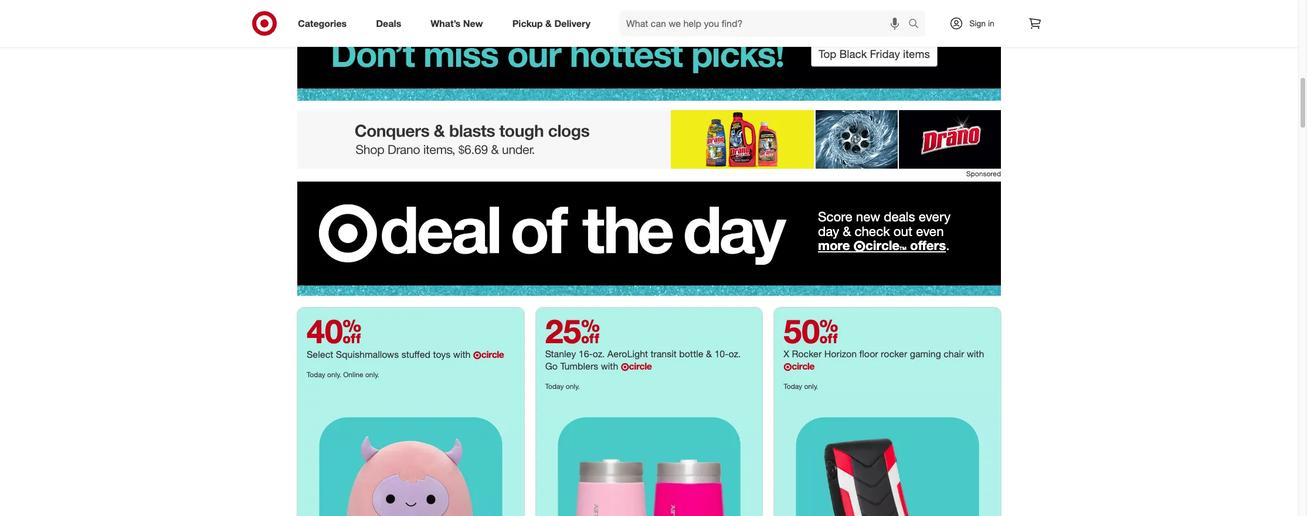 Task type: describe. For each thing, give the bounding box(es) containing it.
50
[[784, 311, 838, 351]]

rocker
[[792, 348, 822, 360]]

gaming
[[910, 348, 941, 360]]

what's
[[431, 17, 461, 29]]

target deal of the day image for 25
[[536, 396, 763, 517]]

top black friday items
[[819, 48, 930, 60]]

squishmallows
[[336, 349, 399, 361]]

what's new link
[[421, 11, 498, 36]]

target deal of the day image for 50
[[774, 396, 1001, 517]]

toys
[[433, 349, 451, 361]]

deals
[[376, 17, 401, 29]]

today for 25
[[545, 382, 564, 391]]

pickup & delivery link
[[502, 11, 605, 36]]

50 x rocker horizon floor rocker gaming chair with circle
[[784, 311, 984, 372]]

select squishmallows stuffed toys with
[[307, 349, 473, 361]]

today for 40
[[307, 371, 325, 379]]

sign in link
[[939, 11, 1013, 36]]

& inside score new deals every day  & check out even more ◎ circle tm offers .
[[843, 223, 851, 239]]

categories
[[298, 17, 347, 29]]

advertisement region
[[297, 110, 1001, 169]]

only. right the online
[[365, 371, 379, 379]]

stanley
[[545, 348, 576, 360]]

with inside the 50 x rocker horizon floor rocker gaming chair with circle
[[967, 348, 984, 360]]

only. for 40
[[327, 371, 341, 379]]

pickup
[[512, 17, 543, 29]]

carousel region
[[297, 0, 1001, 23]]

0 horizontal spatial with
[[453, 349, 471, 361]]

new
[[463, 17, 483, 29]]

bottle
[[679, 348, 703, 360]]

10-
[[715, 348, 729, 360]]

every
[[919, 209, 951, 225]]

stanley 16-oz. aerolight transit bottle & 10-oz. go tumblers with
[[545, 348, 741, 372]]

rocker
[[881, 348, 907, 360]]

deals
[[884, 209, 915, 225]]

40
[[307, 311, 361, 351]]

search button
[[903, 11, 931, 39]]

sign
[[969, 18, 986, 28]]

sponsored
[[966, 170, 1001, 179]]

new
[[856, 209, 880, 225]]

floor
[[859, 348, 878, 360]]

with inside stanley 16-oz. aerolight transit bottle & 10-oz. go tumblers with
[[601, 361, 618, 372]]

top black friday items link
[[297, 23, 1001, 101]]

tumblers
[[560, 361, 598, 372]]

& inside stanley 16-oz. aerolight transit bottle & 10-oz. go tumblers with
[[706, 348, 712, 360]]

only. for 50
[[804, 382, 818, 391]]

25
[[545, 311, 600, 351]]

1 oz. from the left
[[593, 348, 605, 360]]

◎
[[854, 240, 866, 253]]

transit
[[651, 348, 677, 360]]

score
[[818, 209, 852, 225]]

horizon
[[824, 348, 857, 360]]



Task type: vqa. For each thing, say whether or not it's contained in the screenshot.
the rightmost with
yes



Task type: locate. For each thing, give the bounding box(es) containing it.
2 horizontal spatial with
[[967, 348, 984, 360]]

deals link
[[366, 11, 416, 36]]

offers
[[910, 238, 946, 254]]

circle
[[866, 238, 900, 254], [481, 349, 504, 361], [629, 361, 652, 372], [792, 361, 815, 372]]

items
[[903, 48, 930, 60]]

today only. for 50
[[784, 382, 818, 391]]

2 today only. from the left
[[784, 382, 818, 391]]

16-
[[579, 348, 593, 360]]

today only. online only.
[[307, 371, 379, 379]]

x
[[784, 348, 789, 360]]

0 horizontal spatial today
[[307, 371, 325, 379]]

today only. down the rocker
[[784, 382, 818, 391]]

even
[[916, 223, 944, 239]]

stuffed
[[401, 349, 430, 361]]

check
[[855, 223, 890, 239]]

1 horizontal spatial &
[[706, 348, 712, 360]]

only. down the rocker
[[804, 382, 818, 391]]

0 horizontal spatial oz.
[[593, 348, 605, 360]]

chair
[[944, 348, 964, 360]]

only. for 25
[[566, 382, 580, 391]]

only.
[[327, 371, 341, 379], [365, 371, 379, 379], [566, 382, 580, 391], [804, 382, 818, 391]]

today down select
[[307, 371, 325, 379]]

black
[[839, 48, 867, 60]]

delivery
[[554, 17, 591, 29]]

.
[[946, 238, 950, 254]]

top black friday items button
[[811, 41, 938, 67]]

0 horizontal spatial today only.
[[545, 382, 580, 391]]

1 horizontal spatial today
[[545, 382, 564, 391]]

1 horizontal spatial oz.
[[729, 348, 741, 360]]

today only. for 25
[[545, 382, 580, 391]]

online
[[343, 371, 363, 379]]

score new deals every day  & check out even more ◎ circle tm offers .
[[818, 209, 951, 254]]

& right pickup at the left top of the page
[[545, 17, 552, 29]]

tm
[[900, 246, 907, 252]]

with right toys
[[453, 349, 471, 361]]

1 horizontal spatial with
[[601, 361, 618, 372]]

0 vertical spatial &
[[545, 17, 552, 29]]

target deal of the day image for 40
[[297, 396, 524, 517]]

today only. down go
[[545, 382, 580, 391]]

&
[[545, 17, 552, 29], [843, 223, 851, 239], [706, 348, 712, 360]]

search
[[903, 19, 931, 30]]

0 horizontal spatial &
[[545, 17, 552, 29]]

out
[[894, 223, 912, 239]]

friday
[[870, 48, 900, 60]]

circle inside score new deals every day  & check out even more ◎ circle tm offers .
[[866, 238, 900, 254]]

with right chair
[[967, 348, 984, 360]]

with down aerolight
[[601, 361, 618, 372]]

in
[[988, 18, 995, 28]]

today down go
[[545, 382, 564, 391]]

more
[[818, 238, 850, 254]]

target deal of the day image
[[297, 182, 1001, 296], [536, 396, 763, 517], [774, 396, 1001, 517], [297, 396, 524, 517]]

select
[[307, 349, 333, 361]]

circle inside the 50 x rocker horizon floor rocker gaming chair with circle
[[792, 361, 815, 372]]

what's new
[[431, 17, 483, 29]]

& right day
[[843, 223, 851, 239]]

oz.
[[593, 348, 605, 360], [729, 348, 741, 360]]

only. left the online
[[327, 371, 341, 379]]

pickup & delivery
[[512, 17, 591, 29]]

today only.
[[545, 382, 580, 391], [784, 382, 818, 391]]

sign in
[[969, 18, 995, 28]]

1 horizontal spatial today only.
[[784, 382, 818, 391]]

2 vertical spatial &
[[706, 348, 712, 360]]

1 vertical spatial &
[[843, 223, 851, 239]]

categories link
[[288, 11, 361, 36]]

2 oz. from the left
[[729, 348, 741, 360]]

oz. up tumblers
[[593, 348, 605, 360]]

with
[[967, 348, 984, 360], [453, 349, 471, 361], [601, 361, 618, 372]]

2 horizontal spatial &
[[843, 223, 851, 239]]

today down x
[[784, 382, 802, 391]]

only. down tumblers
[[566, 382, 580, 391]]

1 today only. from the left
[[545, 382, 580, 391]]

today
[[307, 371, 325, 379], [545, 382, 564, 391], [784, 382, 802, 391]]

oz. right bottle
[[729, 348, 741, 360]]

aerolight
[[607, 348, 648, 360]]

don't miss our hottest picks! image
[[297, 23, 1001, 101]]

day
[[818, 223, 839, 239]]

& left 10-
[[706, 348, 712, 360]]

top
[[819, 48, 836, 60]]

go
[[545, 361, 558, 372]]

2 horizontal spatial today
[[784, 382, 802, 391]]

What can we help you find? suggestions appear below search field
[[619, 11, 911, 36]]



